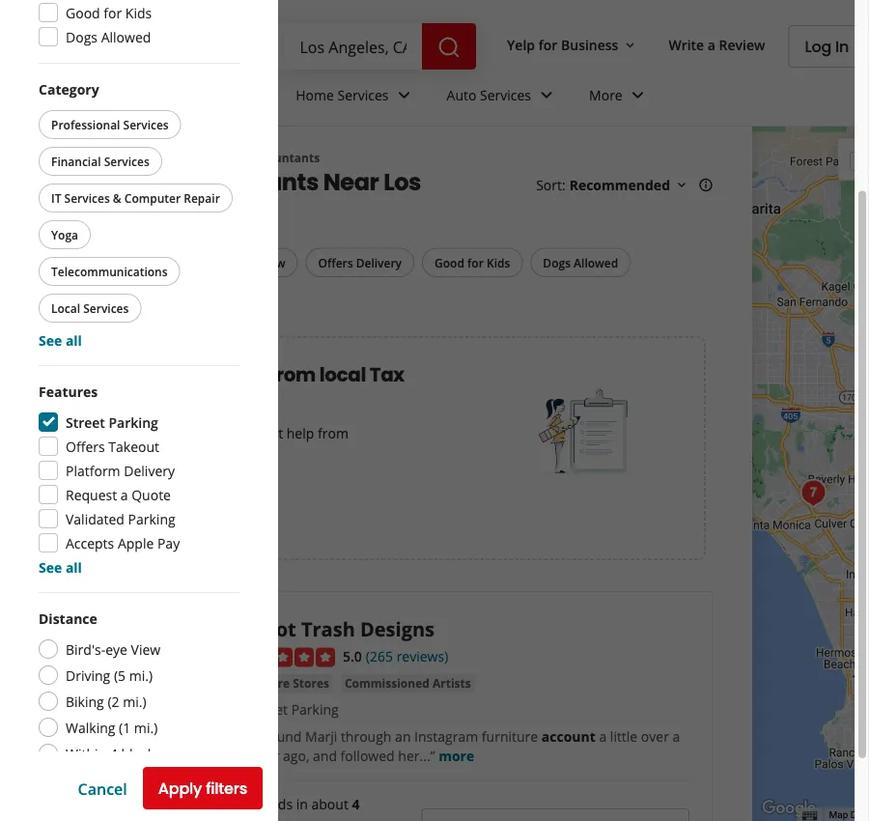 Task type: describe. For each thing, give the bounding box(es) containing it.
map
[[830, 809, 849, 821]]

filters
[[206, 778, 247, 800]]

platform
[[66, 461, 120, 480]]

best
[[114, 166, 164, 198]]

tax
[[370, 361, 405, 388]]

home services link
[[280, 70, 432, 126]]

open
[[226, 255, 257, 270]]

california
[[144, 197, 258, 229]]

yelp for business button
[[500, 27, 646, 62]]

offers for offers takeout
[[66, 437, 105, 456]]

24 chevron down v2 image for auto services
[[535, 83, 559, 107]]

takeout
[[109, 437, 159, 456]]

open now button
[[214, 248, 298, 277]]

responds
[[231, 795, 293, 814]]

get
[[263, 424, 283, 442]]

accountants inside top 10 best accountants near los angeles, california
[[169, 166, 319, 198]]

0 vertical spatial dogs
[[66, 28, 98, 46]]

businesses.
[[142, 443, 215, 461]]

business
[[561, 35, 619, 54]]

now
[[260, 255, 286, 270]]

bird's-eye view
[[66, 640, 161, 659]]

top 10 best accountants near los angeles, california
[[39, 166, 421, 229]]

write a review
[[669, 35, 766, 54]]

write a review link
[[661, 27, 774, 62]]

over
[[641, 728, 670, 746]]

within 4 blocks
[[66, 745, 161, 763]]

it services & computer repair
[[51, 190, 220, 206]]

filters group
[[39, 248, 635, 278]]

found
[[264, 728, 302, 746]]

telecommunications
[[51, 263, 168, 279]]

0 horizontal spatial for
[[104, 3, 122, 22]]

artspace warehouse image
[[856, 443, 870, 482]]

responds in about
[[231, 795, 352, 814]]

log in link
[[789, 25, 866, 68]]

little
[[611, 728, 638, 746]]

16 info v2 image
[[699, 178, 714, 193]]

blocks
[[121, 745, 161, 763]]

4 hours
[[231, 795, 360, 821]]

(2
[[108, 692, 119, 711]]

allowed inside button
[[574, 255, 619, 270]]

auto
[[447, 86, 477, 104]]

"i found marji through an instagram furniture account
[[252, 728, 596, 746]]

local
[[320, 361, 366, 388]]

group containing features
[[39, 382, 240, 577]]

followed
[[341, 747, 395, 765]]

commissioned artists button
[[341, 674, 475, 693]]

platform delivery
[[66, 461, 175, 480]]

24 chevron down v2 image
[[627, 83, 650, 107]]

(5
[[114, 666, 126, 685]]

dogs allowed inside button
[[543, 255, 619, 270]]

and inside free price estimates from local tax professionals tell us about your project and get help from sponsored businesses.
[[236, 424, 260, 442]]

an
[[395, 728, 411, 746]]

(1
[[119, 718, 131, 737]]

0 vertical spatial street parking
[[66, 413, 158, 431]]

cancel
[[78, 778, 127, 799]]

log
[[805, 36, 832, 57]]

local services
[[51, 300, 129, 316]]

delivery for platform delivery
[[124, 461, 175, 480]]

mi.) for walking (1 mi.)
[[134, 718, 158, 737]]

review
[[720, 35, 766, 54]]

accountants down home
[[247, 150, 320, 166]]

yelp for yelp for business
[[507, 35, 535, 54]]

kids inside button
[[487, 255, 511, 270]]

help
[[287, 424, 314, 442]]

0 vertical spatial street
[[66, 413, 105, 431]]

features
[[39, 382, 98, 401]]

professional services inside button
[[51, 116, 169, 132]]

about inside free price estimates from local tax professionals tell us about your project and get help from sponsored businesses.
[[115, 424, 152, 442]]

us
[[97, 424, 112, 442]]

mi.) for driving (5 mi.)
[[129, 666, 153, 685]]

its not trash designs
[[231, 615, 435, 642]]

16 filter v2 image
[[55, 256, 71, 271]]

&
[[113, 190, 121, 206]]

commissioned
[[345, 675, 430, 691]]

professional services link
[[95, 150, 216, 166]]

in
[[836, 36, 850, 57]]

pay
[[157, 534, 180, 552]]

hours
[[231, 815, 270, 821]]

yoga button
[[39, 220, 91, 249]]

yoga
[[51, 227, 78, 243]]

financial services
[[51, 153, 150, 169]]

offers delivery button
[[306, 248, 415, 277]]

free price estimates from local tax professionals tell us about your project and get help from sponsored businesses.
[[72, 361, 405, 461]]

furniture stores
[[235, 675, 329, 691]]

5.0 link
[[343, 645, 362, 666]]

map region
[[539, 33, 870, 821]]

melrosemac image
[[863, 436, 870, 475]]

search image
[[438, 36, 461, 59]]

see all for features
[[39, 558, 82, 576]]

data
[[851, 809, 870, 821]]

4 inside option group
[[110, 745, 118, 763]]

all for category
[[66, 331, 82, 349]]

a right write
[[708, 35, 716, 54]]

accepts
[[66, 534, 114, 552]]

category
[[39, 80, 99, 98]]

yelp link
[[39, 150, 64, 166]]

quote
[[132, 486, 171, 504]]

started
[[117, 503, 172, 525]]

its
[[231, 615, 255, 642]]

1 vertical spatial street
[[250, 701, 288, 719]]



Task type: locate. For each thing, give the bounding box(es) containing it.
all
[[66, 331, 82, 349], [66, 558, 82, 576]]

see all button down the accepts
[[39, 558, 82, 576]]

and down marji
[[313, 747, 337, 765]]

dogs up category
[[66, 28, 98, 46]]

offers inside button
[[318, 255, 353, 270]]

business categories element
[[147, 70, 870, 126]]

(265 reviews) link
[[366, 645, 449, 666]]

1 see from the top
[[39, 331, 62, 349]]

1 vertical spatial delivery
[[124, 461, 175, 480]]

delivery down los
[[356, 255, 402, 270]]

24 chevron down v2 image down yelp for business
[[535, 83, 559, 107]]

all down the accepts
[[66, 558, 82, 576]]

4 down followed
[[352, 795, 360, 814]]

all down local
[[66, 331, 82, 349]]

services for professional services button
[[123, 116, 169, 132]]

0 vertical spatial offers
[[318, 255, 353, 270]]

see up 'distance'
[[39, 558, 62, 576]]

0 horizontal spatial good
[[66, 3, 100, 22]]

computer
[[124, 190, 181, 206]]

0 vertical spatial see all button
[[39, 331, 82, 349]]

professional services up financial services on the left
[[51, 116, 169, 132]]

24 chevron down v2 image
[[393, 83, 416, 107], [535, 83, 559, 107]]

1 horizontal spatial kids
[[487, 255, 511, 270]]

1 horizontal spatial 24 chevron down v2 image
[[535, 83, 559, 107]]

accepts apple pay
[[66, 534, 180, 552]]

1 vertical spatial good for kids
[[435, 255, 511, 270]]

services inside 'link'
[[338, 86, 389, 104]]

2 horizontal spatial for
[[539, 35, 558, 54]]

parking up takeout
[[109, 413, 158, 431]]

0 vertical spatial for
[[104, 3, 122, 22]]

0 vertical spatial from
[[269, 361, 316, 388]]

4 down "walking (1 mi.)"
[[110, 745, 118, 763]]

1 vertical spatial all
[[66, 558, 82, 576]]

dogs down sort:
[[543, 255, 571, 270]]

see down local
[[39, 331, 62, 349]]

0 vertical spatial see
[[39, 331, 62, 349]]

0 horizontal spatial delivery
[[124, 461, 175, 480]]

1
[[87, 256, 93, 269]]

1 vertical spatial from
[[318, 424, 349, 442]]

year
[[252, 747, 280, 765]]

and left get
[[236, 424, 260, 442]]

2 see from the top
[[39, 558, 62, 576]]

validated parking
[[66, 510, 176, 528]]

1 vertical spatial dogs
[[543, 255, 571, 270]]

free
[[72, 361, 113, 388]]

0 horizontal spatial street parking
[[66, 413, 158, 431]]

professional inside button
[[51, 116, 120, 132]]

more
[[589, 86, 623, 104]]

chefs' toys image
[[795, 474, 833, 513]]

0 vertical spatial and
[[236, 424, 260, 442]]

0 vertical spatial all
[[66, 331, 82, 349]]

repair
[[184, 190, 220, 206]]

(265
[[366, 647, 393, 666]]

professional services up computer
[[95, 150, 216, 166]]

offers
[[318, 255, 353, 270], [66, 437, 105, 456]]

1 vertical spatial dogs allowed
[[543, 255, 619, 270]]

it services & computer repair button
[[39, 184, 233, 213]]

services for home services 'link'
[[338, 86, 389, 104]]

0 horizontal spatial dogs allowed
[[66, 28, 151, 46]]

1 24 chevron down v2 image from the left
[[393, 83, 416, 107]]

mi.) for biking (2 mi.)
[[123, 692, 147, 711]]

option group containing distance
[[39, 609, 240, 766]]

see all button for features
[[39, 558, 82, 576]]

services
[[338, 86, 389, 104], [480, 86, 532, 104], [123, 116, 169, 132], [169, 150, 216, 166], [104, 153, 150, 169], [64, 190, 110, 206], [83, 300, 129, 316]]

dogs allowed
[[66, 28, 151, 46], [543, 255, 619, 270]]

24 chevron down v2 image inside home services 'link'
[[393, 83, 416, 107]]

biking (2 mi.)
[[66, 692, 147, 711]]

16 chevron down v2 image
[[623, 38, 638, 53]]

0 horizontal spatial from
[[269, 361, 316, 388]]

see for category
[[39, 331, 62, 349]]

2 vertical spatial parking
[[291, 701, 339, 719]]

yelp inside button
[[507, 35, 535, 54]]

instagram
[[415, 728, 479, 746]]

sort:
[[536, 176, 566, 194]]

parking down quote
[[128, 510, 176, 528]]

street parking down furniture stores button
[[250, 701, 339, 719]]

designs
[[360, 615, 435, 642]]

services for 'it services & computer repair' button
[[64, 190, 110, 206]]

dogs allowed up category
[[66, 28, 151, 46]]

1 horizontal spatial street
[[250, 701, 288, 719]]

yelp up the "business categories" element
[[507, 35, 535, 54]]

0 horizontal spatial yelp
[[39, 150, 64, 166]]

2 24 chevron down v2 image from the left
[[535, 83, 559, 107]]

delivery for offers delivery
[[356, 255, 402, 270]]

auto services
[[447, 86, 532, 104]]

professional services
[[51, 116, 169, 132], [95, 150, 216, 166]]

see all
[[39, 331, 82, 349], [39, 558, 82, 576]]

all for features
[[66, 558, 82, 576]]

from right help
[[318, 424, 349, 442]]

0 vertical spatial dogs allowed
[[66, 28, 151, 46]]

mi.) right "(2"
[[123, 692, 147, 711]]

project
[[188, 424, 232, 442]]

0 vertical spatial 4
[[110, 745, 118, 763]]

1 horizontal spatial and
[[313, 747, 337, 765]]

local
[[51, 300, 80, 316]]

1 horizontal spatial allowed
[[574, 255, 619, 270]]

1 horizontal spatial good for kids
[[435, 255, 511, 270]]

keyboard shortcuts image
[[803, 811, 818, 821]]

good for kids inside button
[[435, 255, 511, 270]]

services for auto services link
[[480, 86, 532, 104]]

1 vertical spatial group
[[39, 382, 240, 577]]

0 horizontal spatial kids
[[125, 3, 152, 22]]

2 all from the top
[[66, 558, 82, 576]]

mi.) right (1
[[134, 718, 158, 737]]

0 vertical spatial allowed
[[101, 28, 151, 46]]

apply filters button
[[143, 767, 263, 810]]

see all button for category
[[39, 331, 82, 349]]

good
[[66, 3, 100, 22], [435, 255, 465, 270]]

4 inside 4 hours
[[352, 795, 360, 814]]

trash
[[301, 615, 355, 642]]

from
[[269, 361, 316, 388], [318, 424, 349, 442]]

"i
[[252, 728, 261, 746]]

1 vertical spatial about
[[312, 795, 349, 814]]

her..."
[[398, 747, 435, 765]]

get
[[87, 503, 114, 525]]

mi.) right the (5
[[129, 666, 153, 685]]

1 all from the top
[[66, 331, 82, 349]]

good right "offers delivery"
[[435, 255, 465, 270]]

0 vertical spatial kids
[[125, 3, 152, 22]]

offers up platform
[[66, 437, 105, 456]]

about right us
[[115, 424, 152, 442]]

it
[[51, 190, 61, 206]]

1 vertical spatial street parking
[[250, 701, 339, 719]]

2 vertical spatial mi.)
[[134, 718, 158, 737]]

distance
[[39, 609, 97, 628]]

0 horizontal spatial allowed
[[101, 28, 151, 46]]

top
[[39, 166, 82, 198]]

1 horizontal spatial delivery
[[356, 255, 402, 270]]

validated
[[66, 510, 125, 528]]

1 vertical spatial for
[[539, 35, 558, 54]]

see all down the accepts
[[39, 558, 82, 576]]

more link
[[439, 747, 475, 765]]

view
[[131, 640, 161, 659]]

0 vertical spatial group
[[35, 79, 240, 350]]

1 vertical spatial see all button
[[39, 558, 82, 576]]

4
[[110, 745, 118, 763], [352, 795, 360, 814]]

yelp for business
[[507, 35, 619, 54]]

reviews)
[[397, 647, 449, 666]]

offers takeout
[[66, 437, 159, 456]]

1 horizontal spatial dogs allowed
[[543, 255, 619, 270]]

apply filters
[[158, 778, 247, 800]]

furniture stores link
[[231, 674, 333, 693]]

street down the furniture
[[250, 701, 288, 719]]

yelp for yelp link
[[39, 150, 64, 166]]

delivery inside button
[[356, 255, 402, 270]]

a little over a year ago, and followed her..."
[[252, 728, 681, 765]]

professional down professional services button
[[95, 150, 166, 166]]

accountants up open
[[169, 166, 319, 198]]

sponsored
[[72, 443, 139, 461]]

0 vertical spatial good for kids
[[66, 3, 152, 22]]

kids
[[125, 3, 152, 22], [487, 255, 511, 270]]

dogs inside button
[[543, 255, 571, 270]]

see all down local
[[39, 331, 82, 349]]

1 vertical spatial and
[[313, 747, 337, 765]]

price
[[116, 361, 165, 388]]

1 horizontal spatial street parking
[[250, 701, 339, 719]]

a left little
[[600, 728, 607, 746]]

16 chevron right v2 image
[[71, 151, 87, 166]]

professional up 16 chevron right v2 image
[[51, 116, 120, 132]]

los
[[384, 166, 421, 198]]

1 vertical spatial offers
[[66, 437, 105, 456]]

1 vertical spatial see
[[39, 558, 62, 576]]

2 vertical spatial for
[[468, 255, 484, 270]]

good up category
[[66, 3, 100, 22]]

parking
[[109, 413, 158, 431], [128, 510, 176, 528], [291, 701, 339, 719]]

request a quote
[[66, 486, 171, 504]]

1 horizontal spatial dogs
[[543, 255, 571, 270]]

5 star rating image
[[231, 648, 335, 667]]

0 horizontal spatial about
[[115, 424, 152, 442]]

google image
[[758, 796, 821, 821]]

offers right the now
[[318, 255, 353, 270]]

0 horizontal spatial good for kids
[[66, 3, 152, 22]]

services for financial services button
[[104, 153, 150, 169]]

5.0
[[343, 647, 362, 666]]

0 vertical spatial professional
[[51, 116, 120, 132]]

driving
[[66, 666, 110, 685]]

1 vertical spatial parking
[[128, 510, 176, 528]]

24 chevron down v2 image left auto
[[393, 83, 416, 107]]

0 vertical spatial about
[[115, 424, 152, 442]]

furniture
[[235, 675, 290, 691]]

your
[[156, 424, 185, 442]]

a inside group
[[121, 486, 128, 504]]

1 vertical spatial allowed
[[574, 255, 619, 270]]

street down features
[[66, 413, 105, 431]]

0 vertical spatial delivery
[[356, 255, 402, 270]]

commissioned artists
[[345, 675, 471, 691]]

0 vertical spatial see all
[[39, 331, 82, 349]]

24 chevron down v2 image for home services
[[393, 83, 416, 107]]

see
[[39, 331, 62, 349], [39, 558, 62, 576]]

free price estimates from local tax professionals image
[[539, 383, 635, 480]]

angeles,
[[39, 197, 139, 229]]

1 vertical spatial 4
[[352, 795, 360, 814]]

delivery up quote
[[124, 461, 175, 480]]

map data button
[[830, 808, 870, 821]]

1 horizontal spatial good
[[435, 255, 465, 270]]

a up 'validated parking'
[[121, 486, 128, 504]]

0 vertical spatial good
[[66, 3, 100, 22]]

0 horizontal spatial offers
[[66, 437, 105, 456]]

1 horizontal spatial about
[[312, 795, 349, 814]]

walking
[[66, 718, 115, 737]]

see all button down local
[[39, 331, 82, 349]]

offers for offers delivery
[[318, 255, 353, 270]]

1 horizontal spatial 4
[[352, 795, 360, 814]]

1 vertical spatial see all
[[39, 558, 82, 576]]

within
[[66, 745, 106, 763]]

0 horizontal spatial 4
[[110, 745, 118, 763]]

accountants link
[[247, 150, 320, 166]]

1 see all from the top
[[39, 331, 82, 349]]

and inside a little over a year ago, and followed her..."
[[313, 747, 337, 765]]

more link
[[574, 70, 666, 126]]

parking down stores
[[291, 701, 339, 719]]

0 vertical spatial parking
[[109, 413, 158, 431]]

1 vertical spatial professional services
[[95, 150, 216, 166]]

0 horizontal spatial dogs
[[66, 28, 98, 46]]

home
[[296, 86, 334, 104]]

0 horizontal spatial 24 chevron down v2 image
[[393, 83, 416, 107]]

for inside filters group
[[468, 255, 484, 270]]

see all for category
[[39, 331, 82, 349]]

0 vertical spatial yelp
[[507, 35, 535, 54]]

services for the local services 'button'
[[83, 300, 129, 316]]

1 vertical spatial kids
[[487, 255, 511, 270]]

1 vertical spatial yelp
[[39, 150, 64, 166]]

local services button
[[39, 294, 141, 323]]

street parking up offers takeout
[[66, 413, 158, 431]]

all
[[101, 255, 116, 270]]

0 horizontal spatial and
[[236, 424, 260, 442]]

1 see all button from the top
[[39, 331, 82, 349]]

good for kids button
[[422, 248, 523, 277]]

None search field
[[147, 23, 480, 70]]

eye
[[106, 640, 128, 659]]

marji
[[305, 728, 338, 746]]

a right over
[[673, 728, 681, 746]]

1 horizontal spatial yelp
[[507, 35, 535, 54]]

open now
[[226, 255, 286, 270]]

0 vertical spatial mi.)
[[129, 666, 153, 685]]

dogs allowed down sort:
[[543, 255, 619, 270]]

1 horizontal spatial from
[[318, 424, 349, 442]]

from left local
[[269, 361, 316, 388]]

0 vertical spatial professional services
[[51, 116, 169, 132]]

24 chevron down v2 image inside auto services link
[[535, 83, 559, 107]]

write
[[669, 35, 705, 54]]

group
[[35, 79, 240, 350], [39, 382, 240, 577]]

1 vertical spatial good
[[435, 255, 465, 270]]

ago,
[[283, 747, 310, 765]]

1 vertical spatial mi.)
[[123, 692, 147, 711]]

professional
[[51, 116, 120, 132], [95, 150, 166, 166]]

1 horizontal spatial offers
[[318, 255, 353, 270]]

professionals
[[72, 388, 200, 415]]

stores
[[293, 675, 329, 691]]

2 see all from the top
[[39, 558, 82, 576]]

yelp left 16 chevron right v2 image
[[39, 150, 64, 166]]

apply
[[158, 778, 202, 800]]

services inside 'button'
[[83, 300, 129, 316]]

accountants
[[247, 150, 320, 166], [169, 166, 319, 198]]

request
[[66, 486, 117, 504]]

group containing category
[[35, 79, 240, 350]]

about right in at the bottom of the page
[[312, 795, 349, 814]]

2 see all button from the top
[[39, 558, 82, 576]]

1 horizontal spatial for
[[468, 255, 484, 270]]

1 vertical spatial professional
[[95, 150, 166, 166]]

see for features
[[39, 558, 62, 576]]

good inside button
[[435, 255, 465, 270]]

0 horizontal spatial street
[[66, 413, 105, 431]]

option group
[[39, 609, 240, 766]]

its not trash designs image
[[63, 615, 208, 760]]

mi.)
[[129, 666, 153, 685], [123, 692, 147, 711], [134, 718, 158, 737]]

account
[[542, 728, 596, 746]]



Task type: vqa. For each thing, say whether or not it's contained in the screenshot.
Google image
yes



